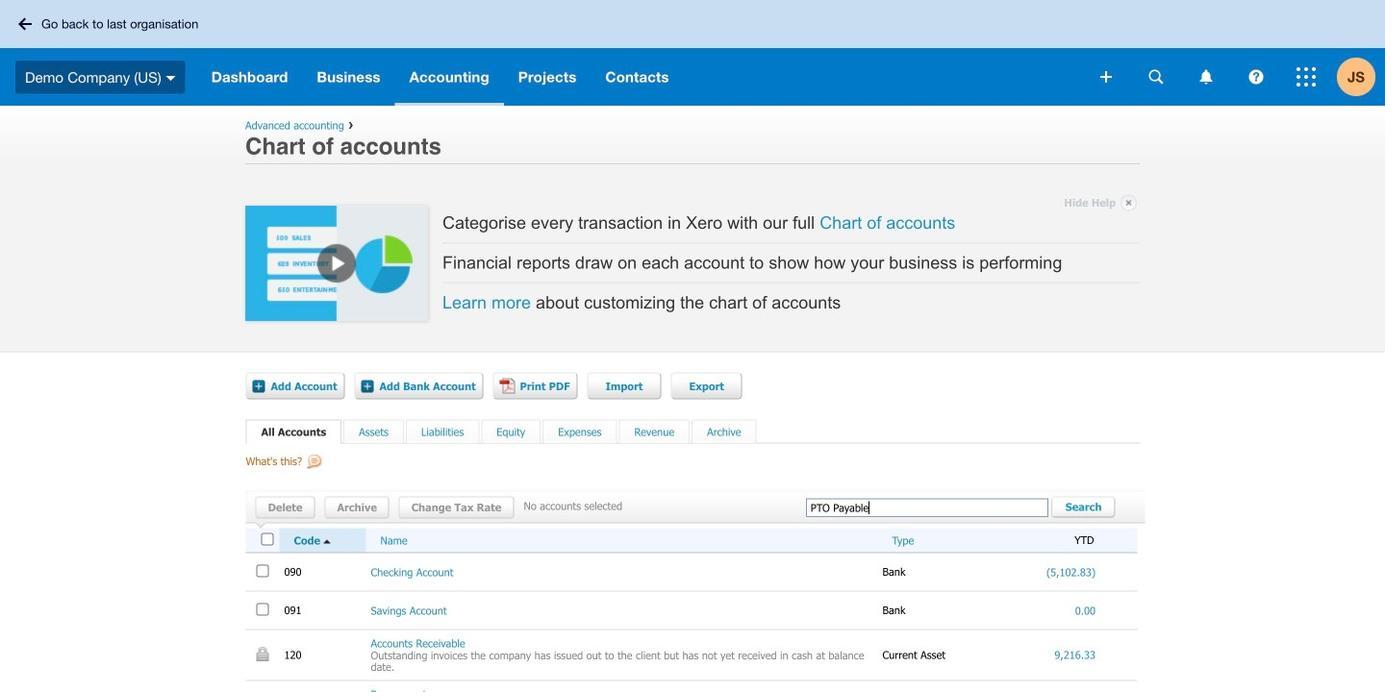 Task type: locate. For each thing, give the bounding box(es) containing it.
None checkbox
[[261, 534, 274, 546]]

svg image
[[1297, 67, 1317, 87], [1150, 70, 1164, 84], [1250, 70, 1264, 84]]

None checkbox
[[256, 565, 269, 578], [256, 604, 269, 616], [256, 565, 269, 578], [256, 604, 269, 616]]

2 horizontal spatial svg image
[[1297, 67, 1317, 87]]

banner
[[0, 0, 1386, 106]]

0 horizontal spatial svg image
[[1150, 70, 1164, 84]]

you cannot delete/archive system accounts. image
[[256, 648, 269, 662]]

None text field
[[806, 499, 1049, 518]]

svg image
[[18, 18, 32, 30], [1201, 70, 1213, 84], [1101, 71, 1112, 83], [166, 76, 176, 81]]



Task type: vqa. For each thing, say whether or not it's contained in the screenshot.
the rightmost svg image
yes



Task type: describe. For each thing, give the bounding box(es) containing it.
1 horizontal spatial svg image
[[1250, 70, 1264, 84]]



